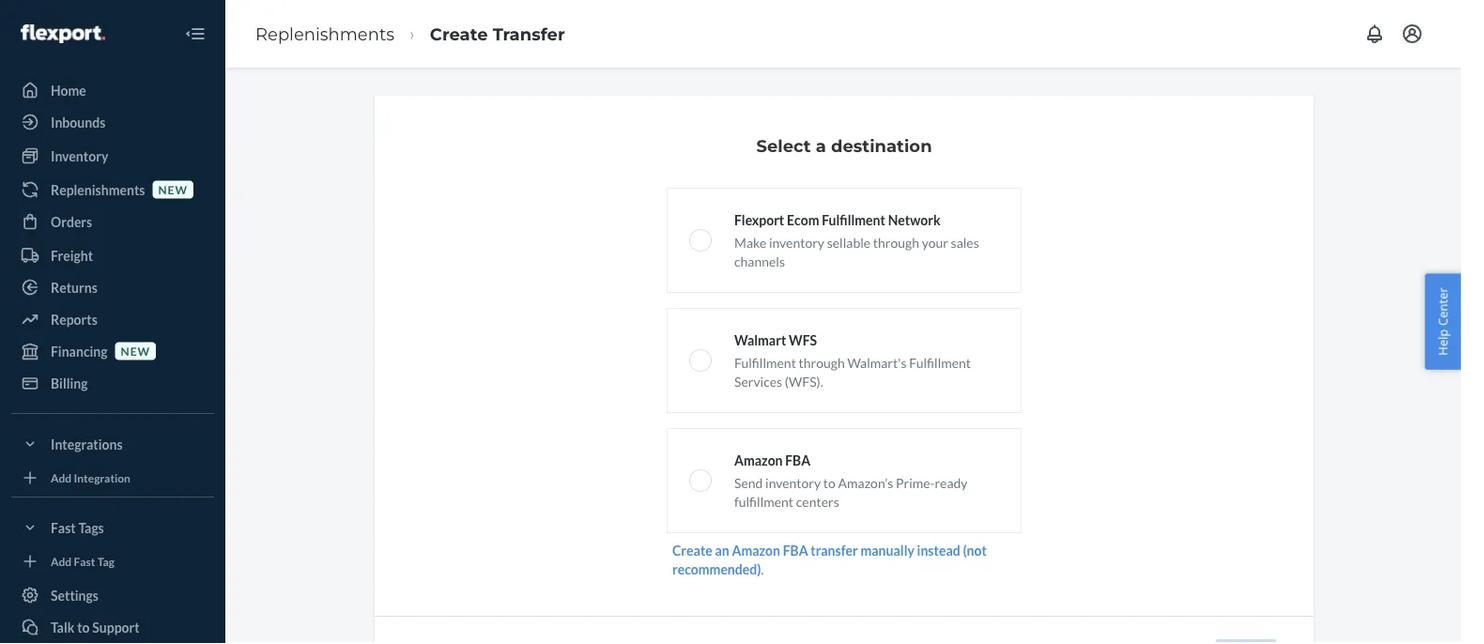 Task type: locate. For each thing, give the bounding box(es) containing it.
amazon up send
[[735, 452, 783, 468]]

amazon up .
[[732, 542, 781, 558]]

create transfer link
[[430, 23, 565, 44]]

add left integration
[[51, 471, 72, 485]]

add for add fast tag
[[51, 555, 72, 568]]

wfs
[[789, 332, 817, 348]]

fulfillment inside flexport ecom fulfillment network make inventory sellable through your sales channels
[[822, 212, 886, 228]]

send
[[735, 475, 763, 491]]

inventory inside flexport ecom fulfillment network make inventory sellable through your sales channels
[[769, 234, 825, 250]]

0 vertical spatial fast
[[51, 520, 76, 536]]

1 horizontal spatial new
[[158, 183, 188, 196]]

ready
[[935, 475, 968, 491]]

1 vertical spatial create
[[673, 542, 713, 558]]

fba left transfer
[[783, 542, 808, 558]]

billing link
[[11, 368, 214, 398]]

sales
[[951, 234, 979, 250]]

destination
[[831, 135, 932, 156]]

inventory down ecom
[[769, 234, 825, 250]]

billing
[[51, 375, 88, 391]]

support
[[92, 619, 140, 635]]

1 horizontal spatial fulfillment
[[822, 212, 886, 228]]

new
[[158, 183, 188, 196], [121, 344, 150, 358]]

add integration
[[51, 471, 130, 485]]

fast inside dropdown button
[[51, 520, 76, 536]]

through
[[873, 234, 920, 250], [799, 355, 845, 371]]

integrations
[[51, 436, 123, 452]]

0 horizontal spatial create
[[430, 23, 488, 44]]

0 horizontal spatial to
[[77, 619, 90, 635]]

0 horizontal spatial replenishments
[[51, 182, 145, 198]]

add integration link
[[11, 467, 214, 489]]

0 horizontal spatial through
[[799, 355, 845, 371]]

1 vertical spatial amazon
[[732, 542, 781, 558]]

(not
[[963, 542, 987, 558]]

1 horizontal spatial to
[[824, 475, 836, 491]]

fba up centers
[[785, 452, 811, 468]]

inventory
[[769, 234, 825, 250], [766, 475, 821, 491]]

to inside 'button'
[[77, 619, 90, 635]]

center
[[1435, 288, 1452, 326]]

fast
[[51, 520, 76, 536], [74, 555, 95, 568]]

create transfer
[[430, 23, 565, 44]]

1 vertical spatial fba
[[783, 542, 808, 558]]

open account menu image
[[1401, 23, 1424, 45]]

flexport
[[735, 212, 785, 228]]

fulfillment up the services
[[735, 355, 796, 371]]

create an amazon fba transfer manually instead (not recommended) link
[[673, 542, 987, 577]]

0 vertical spatial add
[[51, 471, 72, 485]]

create inside breadcrumbs navigation
[[430, 23, 488, 44]]

create an amazon fba transfer manually instead (not recommended)
[[673, 542, 987, 577]]

reports
[[51, 311, 97, 327]]

0 vertical spatial amazon
[[735, 452, 783, 468]]

fulfillment for sellable
[[822, 212, 886, 228]]

tag
[[97, 555, 115, 568]]

inventory
[[51, 148, 108, 164]]

fulfillment for services
[[735, 355, 796, 371]]

(wfs).
[[785, 373, 824, 389]]

close navigation image
[[184, 23, 207, 45]]

1 add from the top
[[51, 471, 72, 485]]

amazon fba send inventory to amazon's prime-ready fulfillment centers
[[735, 452, 968, 510]]

fast left tags
[[51, 520, 76, 536]]

fulfillment right the walmart's
[[909, 355, 971, 371]]

to
[[824, 475, 836, 491], [77, 619, 90, 635]]

inbounds link
[[11, 107, 214, 137]]

orders link
[[11, 207, 214, 237]]

talk
[[51, 619, 75, 635]]

through down network
[[873, 234, 920, 250]]

amazon
[[735, 452, 783, 468], [732, 542, 781, 558]]

talk to support
[[51, 619, 140, 635]]

help center button
[[1425, 273, 1462, 370]]

through up (wfs).
[[799, 355, 845, 371]]

replenishments inside breadcrumbs navigation
[[255, 23, 395, 44]]

open notifications image
[[1364, 23, 1386, 45]]

flexport logo image
[[21, 24, 105, 43]]

1 vertical spatial inventory
[[766, 475, 821, 491]]

new up orders link
[[158, 183, 188, 196]]

inbounds
[[51, 114, 105, 130]]

fulfillment
[[822, 212, 886, 228], [735, 355, 796, 371], [909, 355, 971, 371]]

add up settings
[[51, 555, 72, 568]]

to inside amazon fba send inventory to amazon's prime-ready fulfillment centers
[[824, 475, 836, 491]]

create for create an amazon fba transfer manually instead (not recommended)
[[673, 542, 713, 558]]

0 vertical spatial fba
[[785, 452, 811, 468]]

1 vertical spatial new
[[121, 344, 150, 358]]

replenishments
[[255, 23, 395, 44], [51, 182, 145, 198]]

manually
[[861, 542, 915, 558]]

fulfillment up sellable
[[822, 212, 886, 228]]

create left the transfer
[[430, 23, 488, 44]]

create left an
[[673, 542, 713, 558]]

inventory up centers
[[766, 475, 821, 491]]

create
[[430, 23, 488, 44], [673, 542, 713, 558]]

an
[[715, 542, 730, 558]]

0 horizontal spatial fulfillment
[[735, 355, 796, 371]]

2 add from the top
[[51, 555, 72, 568]]

1 horizontal spatial replenishments
[[255, 23, 395, 44]]

network
[[888, 212, 941, 228]]

financing
[[51, 343, 108, 359]]

new down the reports link
[[121, 344, 150, 358]]

amazon inside create an amazon fba transfer manually instead (not recommended)
[[732, 542, 781, 558]]

add
[[51, 471, 72, 485], [51, 555, 72, 568]]

integration
[[74, 471, 130, 485]]

0 vertical spatial through
[[873, 234, 920, 250]]

to right talk at the bottom
[[77, 619, 90, 635]]

fast left tag at the left bottom
[[74, 555, 95, 568]]

0 horizontal spatial new
[[121, 344, 150, 358]]

1 vertical spatial add
[[51, 555, 72, 568]]

0 vertical spatial replenishments
[[255, 23, 395, 44]]

1 vertical spatial to
[[77, 619, 90, 635]]

to up centers
[[824, 475, 836, 491]]

1 vertical spatial replenishments
[[51, 182, 145, 198]]

transfer
[[811, 542, 858, 558]]

freight link
[[11, 240, 214, 271]]

create inside create an amazon fba transfer manually instead (not recommended)
[[673, 542, 713, 558]]

0 vertical spatial create
[[430, 23, 488, 44]]

0 vertical spatial new
[[158, 183, 188, 196]]

fba
[[785, 452, 811, 468], [783, 542, 808, 558]]

1 horizontal spatial through
[[873, 234, 920, 250]]

centers
[[796, 494, 839, 510]]

1 vertical spatial through
[[799, 355, 845, 371]]

1 horizontal spatial create
[[673, 542, 713, 558]]

help
[[1435, 329, 1452, 356]]

through inside flexport ecom fulfillment network make inventory sellable through your sales channels
[[873, 234, 920, 250]]

walmart's
[[848, 355, 907, 371]]

through inside walmart wfs fulfillment through walmart's fulfillment services (wfs).
[[799, 355, 845, 371]]

0 vertical spatial inventory
[[769, 234, 825, 250]]

0 vertical spatial to
[[824, 475, 836, 491]]



Task type: describe. For each thing, give the bounding box(es) containing it.
2 horizontal spatial fulfillment
[[909, 355, 971, 371]]

your
[[922, 234, 949, 250]]

reports link
[[11, 304, 214, 334]]

.
[[761, 561, 764, 577]]

create for create transfer
[[430, 23, 488, 44]]

add fast tag link
[[11, 550, 214, 573]]

walmart
[[735, 332, 787, 348]]

freight
[[51, 248, 93, 263]]

returns link
[[11, 272, 214, 302]]

select
[[757, 135, 811, 156]]

orders
[[51, 214, 92, 230]]

amazon inside amazon fba send inventory to amazon's prime-ready fulfillment centers
[[735, 452, 783, 468]]

fast tags
[[51, 520, 104, 536]]

select a destination
[[757, 135, 932, 156]]

fast tags button
[[11, 513, 214, 543]]

1 vertical spatial fast
[[74, 555, 95, 568]]

new for financing
[[121, 344, 150, 358]]

settings
[[51, 588, 99, 604]]

talk to support button
[[11, 612, 214, 642]]

tags
[[78, 520, 104, 536]]

replenishments link
[[255, 23, 395, 44]]

a
[[816, 135, 826, 156]]

prime-
[[896, 475, 935, 491]]

help center
[[1435, 288, 1452, 356]]

inventory inside amazon fba send inventory to amazon's prime-ready fulfillment centers
[[766, 475, 821, 491]]

services
[[735, 373, 783, 389]]

settings link
[[11, 580, 214, 611]]

channels
[[735, 253, 785, 269]]

instead
[[917, 542, 961, 558]]

home link
[[11, 75, 214, 105]]

fba inside amazon fba send inventory to amazon's prime-ready fulfillment centers
[[785, 452, 811, 468]]

inventory link
[[11, 141, 214, 171]]

make
[[735, 234, 767, 250]]

home
[[51, 82, 86, 98]]

returns
[[51, 279, 98, 295]]

new for replenishments
[[158, 183, 188, 196]]

amazon's
[[838, 475, 893, 491]]

recommended)
[[673, 561, 761, 577]]

flexport ecom fulfillment network make inventory sellable through your sales channels
[[735, 212, 979, 269]]

walmart wfs fulfillment through walmart's fulfillment services (wfs).
[[735, 332, 971, 389]]

breadcrumbs navigation
[[240, 6, 580, 61]]

fba inside create an amazon fba transfer manually instead (not recommended)
[[783, 542, 808, 558]]

add for add integration
[[51, 471, 72, 485]]

ecom
[[787, 212, 819, 228]]

sellable
[[827, 234, 871, 250]]

add fast tag
[[51, 555, 115, 568]]

integrations button
[[11, 429, 214, 459]]

transfer
[[493, 23, 565, 44]]

fulfillment
[[735, 494, 794, 510]]



Task type: vqa. For each thing, say whether or not it's contained in the screenshot.
Walmart Wfs Fulfillment Through Walmart'S Fulfillment Services (Wfs).
yes



